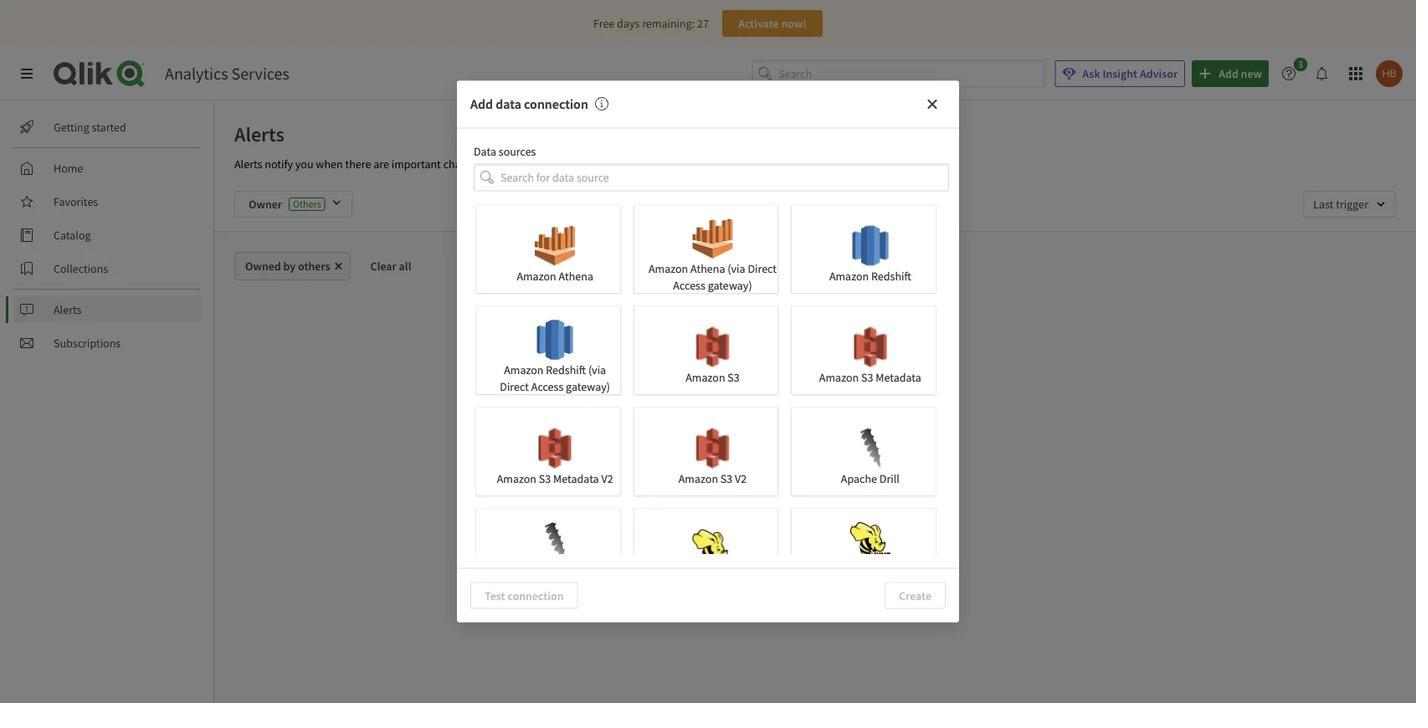 Task type: locate. For each thing, give the bounding box(es) containing it.
apache drill button
[[792, 407, 938, 495]]

redshift inside button
[[872, 268, 912, 283]]

0 vertical spatial redshift
[[872, 268, 912, 283]]

there
[[345, 157, 371, 172]]

ask insight advisor
[[1083, 66, 1178, 81]]

amazon athena image
[[535, 225, 575, 265]]

amazon s3 v2
[[679, 470, 747, 486]]

direct
[[748, 261, 777, 276], [500, 379, 529, 394]]

2 v2 from the left
[[735, 470, 747, 486]]

home
[[54, 161, 83, 176]]

metadata
[[876, 369, 922, 384], [554, 470, 599, 486]]

1 vertical spatial (via
[[589, 362, 606, 377]]

athena down amazon athena icon
[[559, 268, 594, 283]]

now!
[[782, 16, 807, 31]]

activate
[[739, 16, 779, 31]]

clear
[[371, 259, 397, 274]]

s3 inside button
[[721, 470, 733, 486]]

1 vertical spatial access
[[532, 379, 564, 394]]

gateway) inside the amazon redshift (via direct access gateway)
[[566, 379, 610, 394]]

amazon inside 'amazon s3 metadata v2' button
[[497, 470, 537, 486]]

1 horizontal spatial redshift
[[872, 268, 912, 283]]

gateway)
[[708, 277, 752, 293], [566, 379, 610, 394]]

alerts left the notify
[[234, 157, 262, 172]]

v2 inside button
[[735, 470, 747, 486]]

or
[[837, 459, 848, 474]]

s3 down amazon s3 metadata v2 image
[[539, 470, 551, 486]]

0 vertical spatial access
[[674, 277, 706, 293]]

remaining:
[[642, 16, 695, 31]]

changes
[[444, 157, 484, 172]]

s3 down amazon s3 metadata image
[[862, 369, 874, 384]]

amazon inside amazon athena (via direct access gateway)
[[649, 261, 689, 276]]

redshift for amazon redshift (via direct access gateway)
[[546, 362, 586, 377]]

owned by others button
[[234, 252, 351, 281]]

direct inside amazon athena (via direct access gateway)
[[748, 261, 777, 276]]

s3 down amazon s3 v2 image
[[721, 470, 733, 486]]

are
[[374, 157, 389, 172], [799, 476, 815, 491]]

gateway) inside amazon athena (via direct access gateway)
[[708, 277, 752, 293]]

amazon s3
[[686, 369, 740, 384]]

1 horizontal spatial you
[[779, 476, 797, 491]]

collections link
[[13, 255, 201, 282]]

27
[[698, 16, 709, 31]]

add data connection dialog
[[457, 81, 960, 622]]

to
[[880, 459, 890, 474]]

important
[[392, 157, 441, 172]]

0 horizontal spatial redshift
[[546, 362, 586, 377]]

are right "there"
[[374, 157, 389, 172]]

1 horizontal spatial metadata
[[876, 369, 922, 384]]

metadata down amazon s3 metadata image
[[876, 369, 922, 384]]

athena for amazon athena (via direct access gateway)
[[691, 261, 726, 276]]

favorites link
[[13, 188, 201, 215]]

access inside the amazon redshift (via direct access gateway)
[[532, 379, 564, 394]]

0 horizontal spatial v2
[[602, 470, 613, 486]]

alerts
[[234, 121, 285, 147], [234, 157, 262, 172], [54, 302, 82, 317]]

amazon inside amazon athena button
[[517, 268, 557, 283]]

metadata inside 'amazon s3 metadata' button
[[876, 369, 922, 384]]

0 horizontal spatial you
[[295, 157, 314, 172]]

s3 down amazon s3 icon
[[728, 369, 740, 384]]

alerts up the notify
[[234, 121, 285, 147]]

amazon inside 'amazon s3 metadata' button
[[820, 369, 859, 384]]

when
[[316, 157, 343, 172]]

Search text field
[[779, 60, 1045, 87]]

analytics services element
[[165, 63, 290, 84]]

redshift for amazon redshift
[[872, 268, 912, 283]]

owned
[[245, 259, 281, 274]]

amazon s3 button
[[634, 306, 780, 394]]

0 horizontal spatial metadata
[[554, 470, 599, 486]]

access inside amazon athena (via direct access gateway)
[[674, 277, 706, 293]]

you down no
[[779, 476, 797, 491]]

0 vertical spatial direct
[[748, 261, 777, 276]]

0 horizontal spatial (via
[[589, 362, 606, 377]]

(via
[[728, 261, 746, 276], [589, 362, 606, 377]]

1 horizontal spatial direct
[[748, 261, 777, 276]]

amazon for amazon redshift
[[830, 268, 869, 283]]

metadata inside 'amazon s3 metadata v2' button
[[554, 470, 599, 486]]

you
[[295, 157, 314, 172], [779, 476, 797, 491]]

1 vertical spatial redshift
[[546, 362, 586, 377]]

(via inside the amazon redshift (via direct access gateway)
[[589, 362, 606, 377]]

no
[[778, 436, 795, 453]]

1 vertical spatial you
[[779, 476, 797, 491]]

days
[[617, 16, 640, 31]]

2 vertical spatial alerts
[[54, 302, 82, 317]]

redshift down amazon redshift (via direct access gateway) icon
[[546, 362, 586, 377]]

by
[[283, 259, 296, 274]]

1 horizontal spatial (via
[[728, 261, 746, 276]]

direct up 'amazon s3 metadata v2' button
[[500, 379, 529, 394]]

alerts link
[[13, 296, 201, 323]]

add
[[471, 96, 493, 113]]

access
[[674, 277, 706, 293], [532, 379, 564, 394]]

free
[[594, 16, 615, 31]]

direct inside the amazon redshift (via direct access gateway)
[[500, 379, 529, 394]]

your right the in
[[498, 157, 520, 172]]

access down amazon athena (via direct access gateway) image
[[674, 277, 706, 293]]

alerts up "subscriptions"
[[54, 302, 82, 317]]

amazon for amazon s3
[[686, 369, 726, 384]]

1 vertical spatial your
[[778, 459, 800, 474]]

athena
[[691, 261, 726, 276], [559, 268, 594, 283]]

close sidebar menu image
[[20, 67, 33, 80]]

started
[[92, 120, 126, 135]]

amazon for amazon athena
[[517, 268, 557, 283]]

0 horizontal spatial athena
[[559, 268, 594, 283]]

gateway) down amazon redshift (via direct access gateway) icon
[[566, 379, 610, 394]]

in
[[486, 157, 496, 172]]

redshift down amazon redshift icon
[[872, 268, 912, 283]]

athena inside amazon athena (via direct access gateway)
[[691, 261, 726, 276]]

getting started link
[[13, 114, 201, 141]]

0 vertical spatial (via
[[728, 261, 746, 276]]

owned by others
[[245, 259, 330, 274]]

amazon athena (via direct access gateway) image
[[693, 218, 733, 258]]

analytics services
[[165, 63, 290, 84]]

amazon s3 v2 image
[[693, 428, 733, 468]]

1 vertical spatial are
[[799, 476, 815, 491]]

amazon s3 image
[[693, 326, 733, 367]]

search
[[803, 459, 835, 474]]

amazon inside amazon s3 button
[[686, 369, 726, 384]]

amazon athena button
[[476, 205, 622, 293]]

1 horizontal spatial access
[[674, 277, 706, 293]]

1 horizontal spatial gateway)
[[708, 277, 752, 293]]

0 vertical spatial metadata
[[876, 369, 922, 384]]

your
[[498, 157, 520, 172], [778, 459, 800, 474]]

1 vertical spatial gateway)
[[566, 379, 610, 394]]

direct for amazon redshift (via direct access gateway)
[[500, 379, 529, 394]]

amazon
[[649, 261, 689, 276], [517, 268, 557, 283], [830, 268, 869, 283], [504, 362, 544, 377], [686, 369, 726, 384], [820, 369, 859, 384], [497, 470, 537, 486], [679, 470, 719, 486]]

1 horizontal spatial are
[[799, 476, 815, 491]]

redshift
[[872, 268, 912, 283], [546, 362, 586, 377]]

notify
[[265, 157, 293, 172]]

0 horizontal spatial gateway)
[[566, 379, 610, 394]]

0 horizontal spatial direct
[[500, 379, 529, 394]]

collections
[[54, 261, 108, 276]]

access for athena
[[674, 277, 706, 293]]

0 vertical spatial are
[[374, 157, 389, 172]]

0 horizontal spatial your
[[498, 157, 520, 172]]

s3
[[728, 369, 740, 384], [862, 369, 874, 384], [539, 470, 551, 486], [721, 470, 733, 486]]

amazon inside the amazon redshift (via direct access gateway)
[[504, 362, 544, 377]]

1 vertical spatial metadata
[[554, 470, 599, 486]]

amazon for amazon s3 metadata
[[820, 369, 859, 384]]

amazon s3 metadata image
[[851, 326, 891, 367]]

catalog
[[54, 228, 91, 243]]

data sources
[[474, 144, 536, 159]]

0 vertical spatial gateway)
[[708, 277, 752, 293]]

metadata down amazon s3 metadata v2 image
[[554, 470, 599, 486]]

v2
[[602, 470, 613, 486], [735, 470, 747, 486]]

0 vertical spatial you
[[295, 157, 314, 172]]

alerts notify you when there are important changes in your data.
[[234, 157, 547, 172]]

access down amazon redshift (via direct access gateway) icon
[[532, 379, 564, 394]]

amazon inside amazon s3 v2 button
[[679, 470, 719, 486]]

direct down filters region
[[748, 261, 777, 276]]

athena inside button
[[559, 268, 594, 283]]

amazon redshift (via direct access gateway)
[[500, 362, 610, 394]]

try
[[712, 459, 728, 474]]

amazon redshift image
[[851, 225, 891, 265]]

amazon s3 v2 button
[[634, 407, 780, 495]]

are down search
[[799, 476, 815, 491]]

gateway) down amazon athena (via direct access gateway) image
[[708, 277, 752, 293]]

redshift inside the amazon redshift (via direct access gateway)
[[546, 362, 586, 377]]

1 v2 from the left
[[602, 470, 613, 486]]

(via inside amazon athena (via direct access gateway)
[[728, 261, 746, 276]]

amazon for amazon s3 metadata v2
[[497, 470, 537, 486]]

1 horizontal spatial your
[[778, 459, 800, 474]]

v2 inside button
[[602, 470, 613, 486]]

1 horizontal spatial athena
[[691, 261, 726, 276]]

amazon for amazon s3 v2
[[679, 470, 719, 486]]

1 vertical spatial direct
[[500, 379, 529, 394]]

amazon inside amazon redshift button
[[830, 268, 869, 283]]

1 vertical spatial alerts
[[234, 157, 262, 172]]

you left when at the top left of the page
[[295, 157, 314, 172]]

insight
[[1103, 66, 1138, 81]]

your down no
[[778, 459, 800, 474]]

0 horizontal spatial access
[[532, 379, 564, 394]]

apache
[[841, 470, 878, 486]]

amazon redshift (via direct access gateway) button
[[476, 306, 622, 395]]

athena down amazon athena (via direct access gateway) image
[[691, 261, 726, 276]]

are inside no results found try adjusting your search or filters to find what you are looking for.
[[799, 476, 815, 491]]

1 horizontal spatial v2
[[735, 470, 747, 486]]



Task type: vqa. For each thing, say whether or not it's contained in the screenshot.
'override'
no



Task type: describe. For each thing, give the bounding box(es) containing it.
sources
[[499, 144, 536, 159]]

gateway) for redshift
[[566, 379, 610, 394]]

subscriptions
[[54, 336, 121, 351]]

adjusting
[[730, 459, 776, 474]]

found
[[839, 436, 873, 453]]

advisor
[[1140, 66, 1178, 81]]

0 vertical spatial your
[[498, 157, 520, 172]]

amazon s3 metadata button
[[792, 306, 938, 394]]

s3 for amazon s3 metadata
[[862, 369, 874, 384]]

Search for data source text field
[[501, 164, 950, 191]]

apache hive (via direct access gateway) image
[[851, 522, 891, 561]]

gateway) for athena
[[708, 277, 752, 293]]

analytics
[[165, 63, 228, 84]]

filters region
[[214, 178, 1417, 231]]

amazon redshift
[[830, 268, 912, 283]]

home link
[[13, 155, 201, 182]]

amazon athena
[[517, 268, 594, 283]]

athena for amazon athena
[[559, 268, 594, 283]]

for.
[[856, 476, 872, 491]]

amazon s3 metadata v2 image
[[535, 428, 575, 468]]

free days remaining: 27
[[594, 16, 709, 31]]

your inside no results found try adjusting your search or filters to find what you are looking for.
[[778, 459, 800, 474]]

clear all button
[[357, 252, 425, 281]]

access for redshift
[[532, 379, 564, 394]]

direct for amazon athena (via direct access gateway)
[[748, 261, 777, 276]]

amazon redshift button
[[792, 205, 938, 293]]

amazon s3 metadata v2 button
[[476, 407, 622, 495]]

what
[[914, 459, 939, 474]]

data
[[474, 144, 497, 159]]

clear all
[[371, 259, 412, 274]]

metadata for amazon s3 metadata
[[876, 369, 922, 384]]

no results found try adjusting your search or filters to find what you are looking for.
[[712, 436, 939, 491]]

amazon for amazon athena (via direct access gateway)
[[649, 261, 689, 276]]

s3 for amazon s3
[[728, 369, 740, 384]]

amazon s3 metadata
[[820, 369, 922, 384]]

apache hive image
[[693, 529, 733, 569]]

subscriptions link
[[13, 330, 201, 357]]

s3 for amazon s3 v2
[[721, 470, 733, 486]]

ask
[[1083, 66, 1101, 81]]

0 vertical spatial alerts
[[234, 121, 285, 147]]

getting started
[[54, 120, 126, 135]]

drill
[[880, 470, 900, 486]]

amazon for amazon redshift (via direct access gateway)
[[504, 362, 544, 377]]

connection
[[524, 96, 589, 113]]

activate now! link
[[723, 10, 823, 37]]

0 horizontal spatial are
[[374, 157, 389, 172]]

amazon redshift (via direct access gateway) image
[[535, 319, 575, 359]]

favorites
[[54, 194, 98, 209]]

services
[[232, 63, 290, 84]]

(via for redshift
[[589, 362, 606, 377]]

results
[[797, 436, 836, 453]]

ask insight advisor button
[[1055, 60, 1186, 87]]

(via for athena
[[728, 261, 746, 276]]

data
[[496, 96, 522, 113]]

you inside no results found try adjusting your search or filters to find what you are looking for.
[[779, 476, 797, 491]]

s3 for amazon s3 metadata v2
[[539, 470, 551, 486]]

looking
[[817, 476, 854, 491]]

last trigger image
[[1303, 191, 1397, 218]]

activate now!
[[739, 16, 807, 31]]

navigation pane element
[[0, 107, 214, 363]]

alerts inside navigation pane element
[[54, 302, 82, 317]]

all
[[399, 259, 412, 274]]

filters
[[850, 459, 878, 474]]

amazon athena (via direct access gateway) button
[[634, 205, 780, 293]]

apache drill
[[841, 470, 900, 486]]

add data connection
[[471, 96, 589, 113]]

apache drill (via direct access gateway) image
[[535, 522, 575, 562]]

find
[[893, 459, 912, 474]]

others
[[298, 259, 330, 274]]

catalog link
[[13, 222, 201, 249]]

metadata for amazon s3 metadata v2
[[554, 470, 599, 486]]

data.
[[523, 157, 547, 172]]

searchbar element
[[752, 60, 1045, 87]]

apache drill image
[[851, 428, 891, 468]]

amazon athena (via direct access gateway)
[[649, 261, 777, 293]]

amazon s3 metadata v2
[[497, 470, 613, 486]]

getting
[[54, 120, 89, 135]]



